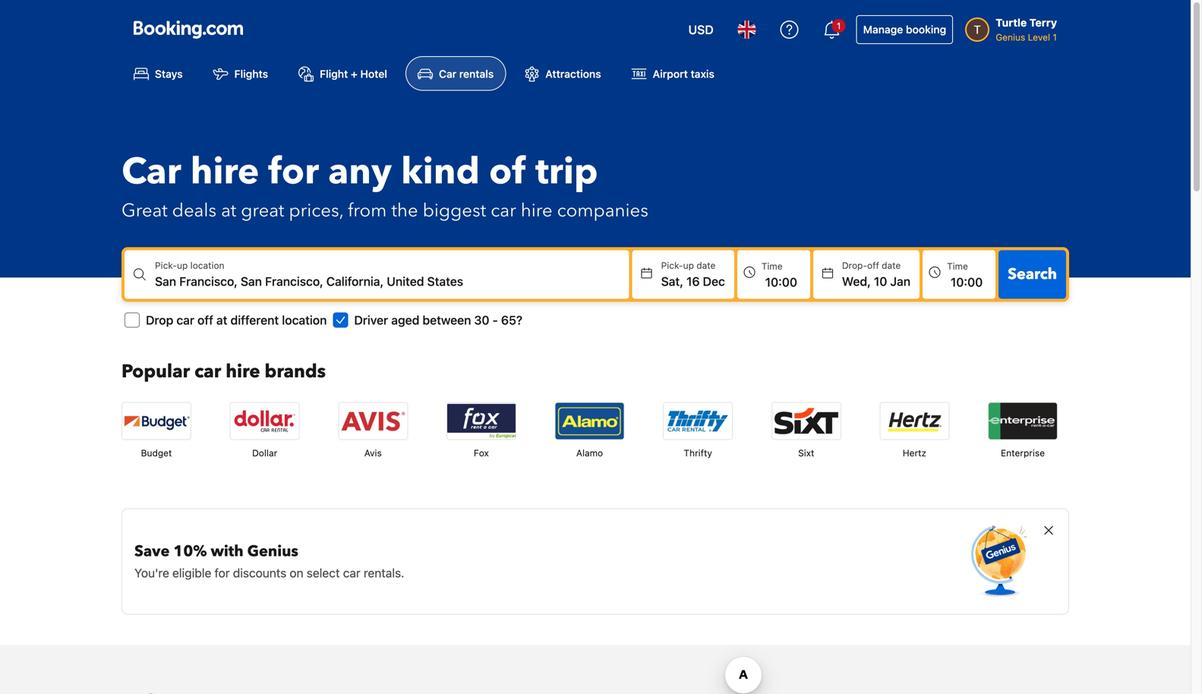 Task type: describe. For each thing, give the bounding box(es) containing it.
date for dec
[[697, 260, 716, 271]]

car inside car hire for any kind of trip great deals at great prices, from the biggest car hire companies
[[491, 198, 517, 223]]

flight + hotel
[[320, 67, 387, 80]]

budget logo image
[[122, 403, 191, 439]]

jan
[[891, 274, 911, 289]]

flights link
[[201, 56, 280, 91]]

thrifty logo image
[[664, 403, 733, 439]]

alamo
[[577, 448, 603, 458]]

wed,
[[843, 274, 872, 289]]

attractions link
[[512, 56, 614, 91]]

rentals.
[[364, 566, 405, 580]]

airport taxis link
[[620, 56, 727, 91]]

companies
[[557, 198, 649, 223]]

fox
[[474, 448, 489, 458]]

genius inside "save 10% with genius you're eligible for discounts on select car rentals."
[[247, 541, 299, 562]]

car right drop
[[177, 313, 195, 327]]

usd
[[689, 22, 714, 37]]

popular
[[122, 359, 190, 384]]

enterprise logo image
[[989, 403, 1058, 439]]

up for pick-up date sat, 16 dec
[[684, 260, 694, 271]]

discounts
[[233, 566, 287, 580]]

1 inside turtle terry genius level 1
[[1054, 32, 1058, 43]]

2 vertical spatial hire
[[226, 359, 260, 384]]

16
[[687, 274, 700, 289]]

terry
[[1030, 16, 1058, 29]]

up for pick-up location
[[177, 260, 188, 271]]

hertz logo image
[[881, 403, 949, 439]]

1 inside button
[[837, 21, 842, 31]]

pick-up location
[[155, 260, 225, 271]]

1 vertical spatial hire
[[521, 198, 553, 223]]

popular car hire brands
[[122, 359, 326, 384]]

taxis
[[691, 67, 715, 80]]

from
[[348, 198, 387, 223]]

select
[[307, 566, 340, 580]]

kind
[[401, 147, 480, 197]]

flight
[[320, 67, 348, 80]]

driver
[[354, 313, 388, 327]]

1 vertical spatial at
[[217, 313, 228, 327]]

manage
[[864, 23, 904, 36]]

sixt
[[799, 448, 815, 458]]

hotel
[[361, 67, 387, 80]]

dollar
[[252, 448, 277, 458]]

turtle
[[996, 16, 1028, 29]]

fox logo image
[[447, 403, 516, 439]]

30
[[475, 313, 490, 327]]

manage booking link
[[857, 15, 954, 44]]

10
[[875, 274, 888, 289]]

thrifty
[[684, 448, 713, 458]]

for inside car hire for any kind of trip great deals at great prices, from the biggest car hire companies
[[268, 147, 319, 197]]

date for jan
[[882, 260, 901, 271]]

car right popular
[[195, 359, 221, 384]]

car rentals link
[[406, 56, 506, 91]]

different
[[231, 313, 279, 327]]

10%
[[174, 541, 207, 562]]

airport taxis
[[653, 67, 715, 80]]

usd button
[[680, 11, 723, 48]]

trip
[[536, 147, 598, 197]]

at inside car hire for any kind of trip great deals at great prices, from the biggest car hire companies
[[221, 198, 237, 223]]



Task type: locate. For each thing, give the bounding box(es) containing it.
avis logo image
[[339, 403, 408, 439]]

flights
[[235, 67, 268, 80]]

up
[[177, 260, 188, 271], [684, 260, 694, 271]]

dec
[[703, 274, 726, 289]]

booking
[[907, 23, 947, 36]]

for
[[268, 147, 319, 197], [215, 566, 230, 580]]

1 horizontal spatial genius
[[996, 32, 1026, 43]]

0 vertical spatial 1
[[837, 21, 842, 31]]

2 date from the left
[[882, 260, 901, 271]]

1 horizontal spatial 1
[[1054, 32, 1058, 43]]

1
[[837, 21, 842, 31], [1054, 32, 1058, 43]]

stays link
[[122, 56, 195, 91]]

pick- inside 'pick-up date sat, 16 dec'
[[662, 260, 684, 271]]

up inside 'pick-up date sat, 16 dec'
[[684, 260, 694, 271]]

1 up from the left
[[177, 260, 188, 271]]

65?
[[501, 313, 523, 327]]

genius up discounts
[[247, 541, 299, 562]]

0 horizontal spatial for
[[215, 566, 230, 580]]

off
[[868, 260, 880, 271], [198, 313, 213, 327]]

location right 'different'
[[282, 313, 327, 327]]

car right select
[[343, 566, 361, 580]]

pick-up date sat, 16 dec
[[662, 260, 726, 289]]

save 10% with genius you're eligible for discounts on select car rentals.
[[135, 541, 405, 580]]

0 vertical spatial car
[[439, 67, 457, 80]]

car for rentals
[[439, 67, 457, 80]]

turtle terry genius level 1
[[996, 16, 1058, 43]]

car left rentals at the top left of the page
[[439, 67, 457, 80]]

brands
[[265, 359, 326, 384]]

location
[[190, 260, 225, 271], [282, 313, 327, 327]]

0 horizontal spatial pick-
[[155, 260, 177, 271]]

search button
[[999, 250, 1067, 299]]

car down the of
[[491, 198, 517, 223]]

1 vertical spatial for
[[215, 566, 230, 580]]

0 vertical spatial off
[[868, 260, 880, 271]]

1 vertical spatial 1
[[1054, 32, 1058, 43]]

rentals
[[460, 67, 494, 80]]

off up 10
[[868, 260, 880, 271]]

pick-
[[155, 260, 177, 271], [662, 260, 684, 271]]

avis
[[365, 448, 382, 458]]

0 vertical spatial genius
[[996, 32, 1026, 43]]

1 vertical spatial genius
[[247, 541, 299, 562]]

drop car off at different location
[[146, 313, 327, 327]]

drop-off date wed, 10 jan
[[843, 260, 911, 289]]

car up great
[[122, 147, 181, 197]]

eligible
[[173, 566, 212, 580]]

car inside car hire for any kind of trip great deals at great prices, from the biggest car hire companies
[[122, 147, 181, 197]]

1 horizontal spatial up
[[684, 260, 694, 271]]

off inside drop-off date wed, 10 jan
[[868, 260, 880, 271]]

1 date from the left
[[697, 260, 716, 271]]

0 horizontal spatial genius
[[247, 541, 299, 562]]

-
[[493, 313, 498, 327]]

driver aged between 30 - 65?
[[354, 313, 523, 327]]

2 pick- from the left
[[662, 260, 684, 271]]

genius inside turtle terry genius level 1
[[996, 32, 1026, 43]]

attractions
[[546, 67, 602, 80]]

car
[[491, 198, 517, 223], [177, 313, 195, 327], [195, 359, 221, 384], [343, 566, 361, 580]]

prices,
[[289, 198, 344, 223]]

car rentals
[[439, 67, 494, 80]]

1 right level
[[1054, 32, 1058, 43]]

0 horizontal spatial off
[[198, 313, 213, 327]]

alamo logo image
[[556, 403, 624, 439]]

save
[[135, 541, 170, 562]]

1 horizontal spatial location
[[282, 313, 327, 327]]

for down with
[[215, 566, 230, 580]]

at
[[221, 198, 237, 223], [217, 313, 228, 327]]

enterprise
[[1002, 448, 1046, 458]]

the
[[392, 198, 418, 223]]

0 horizontal spatial location
[[190, 260, 225, 271]]

manage booking
[[864, 23, 947, 36]]

flight + hotel link
[[287, 56, 400, 91]]

1 vertical spatial location
[[282, 313, 327, 327]]

0 horizontal spatial 1
[[837, 21, 842, 31]]

0 vertical spatial hire
[[191, 147, 259, 197]]

up up 16
[[684, 260, 694, 271]]

1 horizontal spatial for
[[268, 147, 319, 197]]

0 horizontal spatial up
[[177, 260, 188, 271]]

up down "deals"
[[177, 260, 188, 271]]

1 horizontal spatial pick-
[[662, 260, 684, 271]]

0 horizontal spatial car
[[122, 147, 181, 197]]

date up dec
[[697, 260, 716, 271]]

off right drop
[[198, 313, 213, 327]]

car for hire
[[122, 147, 181, 197]]

any
[[328, 147, 392, 197]]

pick- up drop
[[155, 260, 177, 271]]

at left 'different'
[[217, 313, 228, 327]]

drop-
[[843, 260, 868, 271]]

1 left manage
[[837, 21, 842, 31]]

date inside drop-off date wed, 10 jan
[[882, 260, 901, 271]]

hire down drop car off at different location
[[226, 359, 260, 384]]

on
[[290, 566, 304, 580]]

car inside "save 10% with genius you're eligible for discounts on select car rentals."
[[343, 566, 361, 580]]

2 up from the left
[[684, 260, 694, 271]]

1 button
[[814, 11, 851, 48]]

1 horizontal spatial car
[[439, 67, 457, 80]]

date
[[697, 260, 716, 271], [882, 260, 901, 271]]

you're
[[135, 566, 169, 580]]

dollar logo image
[[231, 403, 299, 439]]

0 vertical spatial location
[[190, 260, 225, 271]]

+
[[351, 67, 358, 80]]

sixt logo image
[[773, 403, 841, 439]]

1 vertical spatial off
[[198, 313, 213, 327]]

1 horizontal spatial date
[[882, 260, 901, 271]]

for inside "save 10% with genius you're eligible for discounts on select car rentals."
[[215, 566, 230, 580]]

hire down the of
[[521, 198, 553, 223]]

Pick-up location field
[[155, 272, 630, 291]]

hire
[[191, 147, 259, 197], [521, 198, 553, 223], [226, 359, 260, 384]]

drop
[[146, 313, 173, 327]]

of
[[489, 147, 527, 197]]

car
[[439, 67, 457, 80], [122, 147, 181, 197]]

booking.com online hotel reservations image
[[134, 21, 243, 39]]

pick- for pick-up location
[[155, 260, 177, 271]]

deals
[[172, 198, 217, 223]]

biggest
[[423, 198, 487, 223]]

airport
[[653, 67, 688, 80]]

aged
[[392, 313, 420, 327]]

genius
[[996, 32, 1026, 43], [247, 541, 299, 562]]

budget
[[141, 448, 172, 458]]

0 horizontal spatial date
[[697, 260, 716, 271]]

car hire for any kind of trip great deals at great prices, from the biggest car hire companies
[[122, 147, 649, 223]]

for up prices,
[[268, 147, 319, 197]]

0 vertical spatial at
[[221, 198, 237, 223]]

hertz
[[903, 448, 927, 458]]

search
[[1008, 264, 1058, 285]]

sat,
[[662, 274, 684, 289]]

1 pick- from the left
[[155, 260, 177, 271]]

0 vertical spatial for
[[268, 147, 319, 197]]

great
[[122, 198, 168, 223]]

genius down turtle
[[996, 32, 1026, 43]]

great
[[241, 198, 285, 223]]

at left great
[[221, 198, 237, 223]]

date up jan
[[882, 260, 901, 271]]

pick- for pick-up date sat, 16 dec
[[662, 260, 684, 271]]

stays
[[155, 67, 183, 80]]

date inside 'pick-up date sat, 16 dec'
[[697, 260, 716, 271]]

with
[[211, 541, 244, 562]]

level
[[1029, 32, 1051, 43]]

between
[[423, 313, 471, 327]]

pick- up the sat,
[[662, 260, 684, 271]]

1 vertical spatial car
[[122, 147, 181, 197]]

location down "deals"
[[190, 260, 225, 271]]

1 horizontal spatial off
[[868, 260, 880, 271]]

hire up "deals"
[[191, 147, 259, 197]]



Task type: vqa. For each thing, say whether or not it's contained in the screenshot.
Level
yes



